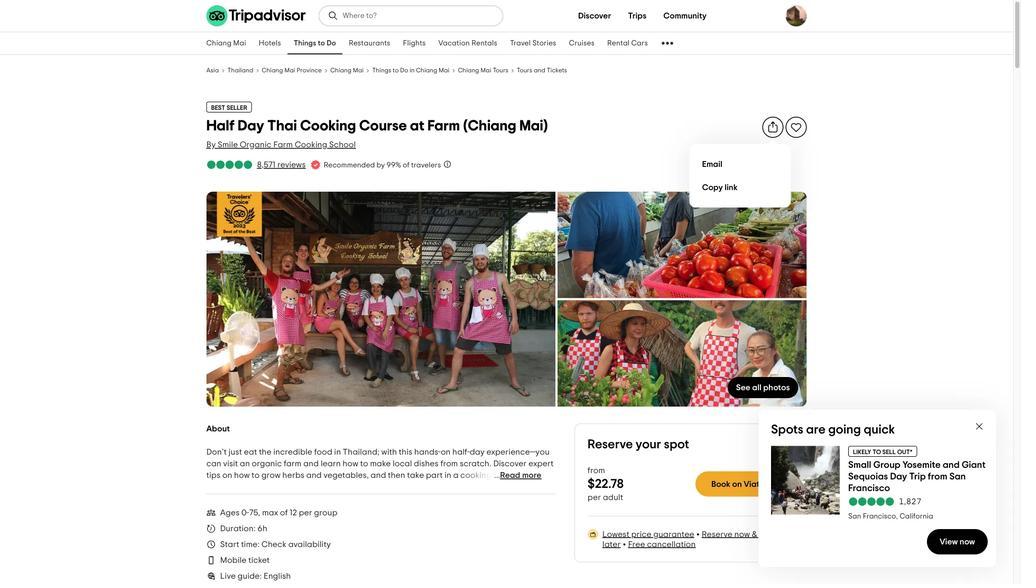 Task type: describe. For each thing, give the bounding box(es) containing it.
tickets
[[547, 67, 567, 74]]

spring
[[493, 483, 517, 492]]

0 horizontal spatial a
[[246, 483, 251, 492]]

from inside from $22.78 per adult
[[588, 467, 605, 475]]

small
[[848, 460, 871, 470]]

reserve now & pay later button
[[602, 530, 774, 549]]

incredible
[[273, 448, 312, 457]]

by
[[377, 161, 385, 169]]

2 horizontal spatial on
[[732, 480, 742, 489]]

chiang for the chiang mai tours link
[[458, 67, 479, 74]]

search image
[[328, 11, 339, 21]]

1 vertical spatial cooking
[[295, 141, 327, 149]]

1 vertical spatial how
[[234, 471, 250, 480]]

trips button
[[620, 5, 655, 26]]

mobile ticket
[[220, 557, 270, 565]]

francisco
[[848, 484, 890, 493]]

flights link
[[397, 32, 432, 54]]

spot
[[664, 438, 689, 451]]

rental cars
[[607, 40, 648, 47]]

an
[[240, 460, 250, 468]]

mai left province
[[284, 67, 295, 74]]

1 horizontal spatial in
[[410, 67, 415, 74]]

do for things to do
[[327, 40, 336, 47]]

1 horizontal spatial on
[[441, 448, 451, 457]]

1 horizontal spatial make
[[370, 460, 391, 468]]

community button
[[655, 5, 715, 26]]

view now
[[940, 538, 975, 547]]

day
[[470, 448, 485, 457]]

from inside don't just eat the incredible food in thailand; with this hands-on half-day experience—you can visit an organic farm and learn how to make local dishes from scratch. discover expert tips on how to grow herbs and vegetables, and then take part in a cooking class where you can make a variety of dishes—such as curry paste, curry, stir-fry, soup, and spring rolls.
[[441, 460, 458, 468]]

0 horizontal spatial farm
[[273, 141, 293, 149]]

email
[[702, 160, 722, 169]]

&
[[752, 530, 757, 539]]

chiang down flights
[[416, 67, 437, 74]]

school
[[329, 141, 356, 149]]

giant
[[962, 460, 986, 470]]

1 vertical spatial chiang mai link
[[330, 66, 364, 74]]

quick
[[864, 424, 895, 437]]

likely to sell out* small group yosemite and giant sequoias day trip from san francisco
[[848, 449, 986, 493]]

rolls.
[[519, 483, 537, 492]]

chiang for leftmost chiang mai link
[[206, 40, 232, 47]]

restaurants link
[[342, 32, 397, 54]]

province
[[297, 67, 322, 74]]

start time: check availability
[[220, 541, 331, 549]]

vacation rentals
[[438, 40, 497, 47]]

to up province
[[318, 40, 325, 47]]

from $22.78 per adult
[[588, 467, 624, 502]]

8,571 reviews link
[[206, 159, 306, 171]]

then
[[388, 471, 405, 480]]

duration:
[[220, 525, 256, 533]]

travelers' choice 2023 winner image
[[217, 192, 262, 237]]

travel
[[510, 40, 531, 47]]

more
[[522, 471, 541, 480]]

things to do in chiang mai link
[[372, 66, 450, 74]]

part
[[426, 471, 443, 480]]

to down thailand;
[[360, 460, 368, 468]]

learn
[[321, 460, 341, 468]]

do for things to do in chiang mai
[[400, 67, 408, 74]]

read more button
[[500, 471, 541, 481]]

0 horizontal spatial day
[[238, 118, 264, 133]]

chiang mai province link
[[262, 66, 322, 74]]

copy
[[702, 183, 723, 192]]

2 horizontal spatial in
[[445, 471, 451, 480]]

share image
[[767, 121, 779, 134]]

hotels link
[[252, 32, 287, 54]]

things to do in chiang mai
[[372, 67, 450, 74]]

0 vertical spatial of
[[403, 161, 410, 169]]

lowest price guarantee
[[602, 530, 694, 539]]

hotels
[[259, 40, 281, 47]]

smile
[[218, 141, 238, 149]]

1 vertical spatial san
[[848, 513, 861, 520]]

take
[[407, 471, 424, 480]]

thai
[[267, 118, 297, 133]]

cancellation
[[647, 540, 696, 549]]

read
[[500, 471, 520, 480]]

vacation rentals link
[[432, 32, 504, 54]]

(chiang
[[463, 118, 516, 133]]

curry,
[[401, 483, 422, 492]]

asia
[[206, 67, 219, 74]]

don't
[[206, 448, 227, 457]]

day inside likely to sell out* small group yosemite and giant sequoias day trip from san francisco
[[890, 472, 907, 482]]

things to do link
[[287, 32, 342, 54]]

free cancellation button
[[628, 540, 696, 549]]

experience—you
[[487, 448, 550, 457]]

2 can from the top
[[206, 483, 221, 492]]

discover inside don't just eat the incredible food in thailand; with this hands-on half-day experience—you can visit an organic farm and learn how to make local dishes from scratch. discover expert tips on how to grow herbs and vegetables, and then take part in a cooking class where you can make a variety of dishes—such as curry paste, curry, stir-fry, soup, and spring rolls.
[[493, 460, 527, 468]]

2 vertical spatial of
[[280, 509, 288, 517]]

pay
[[759, 530, 774, 539]]

seller
[[227, 105, 247, 111]]

link
[[725, 183, 738, 192]]

out*
[[897, 449, 913, 456]]

san inside likely to sell out* small group yosemite and giant sequoias day trip from san francisco
[[950, 472, 966, 482]]

mai)
[[520, 118, 548, 133]]

12
[[290, 509, 297, 517]]

about
[[206, 425, 230, 433]]

of inside don't just eat the incredible food in thailand; with this hands-on half-day experience—you can visit an organic farm and learn how to make local dishes from scratch. discover expert tips on how to grow herbs and vegetables, and then take part in a cooking class where you can make a variety of dishes—such as curry paste, curry, stir-fry, soup, and spring rolls.
[[281, 483, 289, 492]]

availability
[[288, 541, 331, 549]]

0-
[[241, 509, 249, 517]]

group
[[873, 460, 901, 470]]

chiang for chiang mai province link
[[262, 67, 283, 74]]

tours inside the chiang mai tours link
[[493, 67, 508, 74]]

this
[[399, 448, 412, 457]]

chiang for the bottom chiang mai link
[[330, 67, 352, 74]]

$22.78
[[588, 478, 624, 491]]

0 vertical spatial cooking
[[300, 118, 356, 133]]

reserve for your
[[588, 438, 633, 451]]

0 horizontal spatial make
[[223, 483, 244, 492]]

to
[[873, 449, 881, 456]]

food
[[314, 448, 332, 457]]

paste,
[[374, 483, 399, 492]]

don't just eat the incredible food in thailand; with this hands-on half-day experience—you can visit an organic farm and learn how to make local dishes from scratch. discover expert tips on how to grow herbs and vegetables, and then take part in a cooking class where you can make a variety of dishes—such as curry paste, curry, stir-fry, soup, and spring rolls.
[[206, 448, 556, 492]]

max
[[262, 509, 278, 517]]

likely
[[853, 449, 871, 456]]

5.0 of 5 bubbles. 1,827 reviews element
[[848, 496, 950, 508]]

and inside likely to sell out* small group yosemite and giant sequoias day trip from san francisco
[[943, 460, 960, 470]]

by
[[206, 141, 216, 149]]

the
[[259, 448, 272, 457]]

guide:
[[238, 572, 262, 581]]

tips
[[206, 471, 221, 480]]

chiang mai for leftmost chiang mai link
[[206, 40, 246, 47]]

1,827
[[899, 498, 922, 506]]

profile picture image
[[786, 5, 807, 26]]

things for things to do
[[294, 40, 316, 47]]

thailand
[[227, 67, 253, 74]]



Task type: locate. For each thing, give the bounding box(es) containing it.
6h
[[258, 525, 267, 533]]

1 vertical spatial chiang mai
[[330, 67, 364, 74]]

a up soup,
[[453, 471, 459, 480]]

farm
[[428, 118, 460, 133], [273, 141, 293, 149]]

rentals
[[472, 40, 497, 47]]

francisco,
[[863, 513, 898, 520]]

now for reserve
[[735, 530, 750, 539]]

chiang mai up "asia" link
[[206, 40, 246, 47]]

5.0 of 5 bubbles. 8,571 reviews element
[[206, 159, 306, 171]]

of right the 99%
[[403, 161, 410, 169]]

san left francisco,
[[848, 513, 861, 520]]

see
[[736, 384, 751, 392]]

cooking
[[460, 471, 491, 480]]

0 horizontal spatial discover
[[493, 460, 527, 468]]

1 horizontal spatial things
[[372, 67, 391, 74]]

1 horizontal spatial a
[[453, 471, 459, 480]]

day down the group
[[890, 472, 907, 482]]

mai down 'rentals'
[[481, 67, 491, 74]]

0 horizontal spatial tours
[[493, 67, 508, 74]]

chiang up "asia" link
[[206, 40, 232, 47]]

on down visit
[[222, 471, 232, 480]]

travel stories
[[510, 40, 556, 47]]

2 vertical spatial in
[[445, 471, 451, 480]]

free
[[628, 540, 645, 549]]

reserve for now
[[702, 530, 733, 539]]

day up 'organic'
[[238, 118, 264, 133]]

travelers
[[411, 161, 441, 169]]

things down restaurants link
[[372, 67, 391, 74]]

2 tours from the left
[[517, 67, 532, 74]]

1 horizontal spatial chiang mai
[[330, 67, 364, 74]]

make down with
[[370, 460, 391, 468]]

do down search 'image'
[[327, 40, 336, 47]]

1 vertical spatial reserve
[[702, 530, 733, 539]]

fry,
[[439, 483, 450, 492]]

hands-
[[414, 448, 441, 457]]

photos
[[763, 384, 790, 392]]

mai down vacation
[[439, 67, 450, 74]]

free cancellation
[[628, 540, 696, 549]]

and up paste,
[[371, 471, 386, 480]]

farm right at
[[428, 118, 460, 133]]

where
[[515, 471, 538, 480]]

california
[[900, 513, 933, 520]]

day
[[238, 118, 264, 133], [890, 472, 907, 482]]

Search search field
[[343, 11, 494, 21]]

and down food
[[303, 460, 319, 468]]

0 horizontal spatial chiang mai
[[206, 40, 246, 47]]

1 vertical spatial day
[[890, 472, 907, 482]]

viator
[[744, 480, 768, 489]]

from down 'half-'
[[441, 460, 458, 468]]

from down yosemite
[[928, 472, 948, 482]]

things up province
[[294, 40, 316, 47]]

1 vertical spatial things
[[372, 67, 391, 74]]

with
[[381, 448, 397, 457]]

start
[[220, 541, 239, 549]]

variety
[[253, 483, 279, 492]]

1 vertical spatial of
[[281, 483, 289, 492]]

0 vertical spatial things
[[294, 40, 316, 47]]

and left tickets
[[534, 67, 545, 74]]

0 horizontal spatial reserve
[[588, 438, 633, 451]]

0 vertical spatial how
[[343, 460, 358, 468]]

chiang mai link up "asia" link
[[200, 32, 252, 54]]

0 horizontal spatial from
[[441, 460, 458, 468]]

1 horizontal spatial chiang mai link
[[330, 66, 364, 74]]

menu containing email
[[690, 144, 791, 208]]

now for view
[[960, 538, 975, 547]]

1 vertical spatial a
[[246, 483, 251, 492]]

0 horizontal spatial do
[[327, 40, 336, 47]]

from up the $22.78
[[588, 467, 605, 475]]

1 vertical spatial per
[[299, 509, 312, 517]]

now left &
[[735, 530, 750, 539]]

thailand;
[[343, 448, 380, 457]]

close image
[[974, 422, 985, 432]]

cruises link
[[563, 32, 601, 54]]

restaurants
[[349, 40, 390, 47]]

2 horizontal spatial from
[[928, 472, 948, 482]]

and left giant
[[943, 460, 960, 470]]

0 vertical spatial per
[[588, 494, 601, 502]]

0 vertical spatial chiang mai
[[206, 40, 246, 47]]

1 horizontal spatial do
[[400, 67, 408, 74]]

1 vertical spatial discover
[[493, 460, 527, 468]]

1 horizontal spatial farm
[[428, 118, 460, 133]]

best
[[211, 105, 225, 111]]

0 vertical spatial in
[[410, 67, 415, 74]]

course
[[359, 118, 407, 133]]

reserve inside reserve now & pay later
[[702, 530, 733, 539]]

things to do
[[294, 40, 336, 47]]

0 vertical spatial farm
[[428, 118, 460, 133]]

time:
[[241, 541, 260, 549]]

tours down travel at the top of page
[[517, 67, 532, 74]]

see all photos image
[[206, 192, 555, 407], [558, 192, 807, 298], [558, 301, 807, 407]]

tripadvisor image
[[206, 5, 306, 26]]

1 horizontal spatial reserve
[[702, 530, 733, 539]]

1 vertical spatial do
[[400, 67, 408, 74]]

chiang mai tours link
[[458, 66, 508, 74]]

price
[[631, 530, 652, 539]]

None search field
[[320, 6, 502, 25]]

discover up read
[[493, 460, 527, 468]]

do down flights
[[400, 67, 408, 74]]

menu
[[690, 144, 791, 208]]

0 vertical spatial discover
[[578, 12, 611, 20]]

0 horizontal spatial things
[[294, 40, 316, 47]]

0 vertical spatial do
[[327, 40, 336, 47]]

chiang mai
[[206, 40, 246, 47], [330, 67, 364, 74]]

a left 'variety'
[[246, 483, 251, 492]]

1 vertical spatial can
[[206, 483, 221, 492]]

of left the 12 at the bottom
[[280, 509, 288, 517]]

discover up cruises link
[[578, 12, 611, 20]]

per down the $22.78
[[588, 494, 601, 502]]

1 vertical spatial farm
[[273, 141, 293, 149]]

1 vertical spatial in
[[334, 448, 341, 457]]

chiang mai link down restaurants
[[330, 66, 364, 74]]

how up vegetables,
[[343, 460, 358, 468]]

now
[[735, 530, 750, 539], [960, 538, 975, 547]]

0 horizontal spatial now
[[735, 530, 750, 539]]

mai up thailand link
[[233, 40, 246, 47]]

in up fry,
[[445, 471, 451, 480]]

chiang mai link
[[200, 32, 252, 54], [330, 66, 364, 74]]

how down an
[[234, 471, 250, 480]]

chiang mai down restaurants
[[330, 67, 364, 74]]

on right book
[[732, 480, 742, 489]]

mai down restaurants
[[353, 67, 364, 74]]

view
[[940, 538, 958, 547]]

reserve left &
[[702, 530, 733, 539]]

on left 'half-'
[[441, 448, 451, 457]]

1 horizontal spatial san
[[950, 472, 966, 482]]

can up the tips
[[206, 460, 221, 468]]

0 vertical spatial can
[[206, 460, 221, 468]]

0 vertical spatial chiang mai link
[[200, 32, 252, 54]]

things
[[294, 40, 316, 47], [372, 67, 391, 74]]

guarantee
[[653, 530, 694, 539]]

reserve left your
[[588, 438, 633, 451]]

chiang mai for the bottom chiang mai link
[[330, 67, 364, 74]]

1 horizontal spatial now
[[960, 538, 975, 547]]

1 horizontal spatial discover
[[578, 12, 611, 20]]

dishes—such
[[291, 483, 340, 492]]

sequoias
[[848, 472, 888, 482]]

cooking
[[300, 118, 356, 133], [295, 141, 327, 149]]

farm down thai
[[273, 141, 293, 149]]

cooking up school
[[300, 118, 356, 133]]

at
[[410, 118, 425, 133]]

travel stories link
[[504, 32, 563, 54]]

and
[[534, 67, 545, 74], [303, 460, 319, 468], [943, 460, 960, 470], [306, 471, 322, 480], [371, 471, 386, 480], [475, 483, 491, 492]]

curry
[[352, 483, 373, 492]]

1 vertical spatial make
[[223, 483, 244, 492]]

mai
[[233, 40, 246, 47], [284, 67, 295, 74], [353, 67, 364, 74], [439, 67, 450, 74], [481, 67, 491, 74]]

live
[[220, 572, 236, 581]]

from inside likely to sell out* small group yosemite and giant sequoias day trip from san francisco
[[928, 472, 948, 482]]

8,571 reviews
[[257, 161, 306, 169]]

yosemite
[[903, 460, 941, 470]]

0 vertical spatial reserve
[[588, 438, 633, 451]]

just
[[229, 448, 242, 457]]

discover button
[[570, 5, 620, 26]]

0 vertical spatial make
[[370, 460, 391, 468]]

lowest
[[602, 530, 629, 539]]

recommended by 99% of travelers
[[324, 161, 441, 169]]

and up dishes—such
[[306, 471, 322, 480]]

1 horizontal spatial tours
[[517, 67, 532, 74]]

chiang down vacation rentals link
[[458, 67, 479, 74]]

see all photos
[[736, 384, 790, 392]]

copy link
[[702, 183, 738, 192]]

0 horizontal spatial per
[[299, 509, 312, 517]]

as
[[341, 483, 351, 492]]

in down the flights link
[[410, 67, 415, 74]]

0 vertical spatial san
[[950, 472, 966, 482]]

things for things to do in chiang mai
[[372, 67, 391, 74]]

do
[[327, 40, 336, 47], [400, 67, 408, 74]]

vegetables,
[[324, 471, 369, 480]]

visit
[[223, 460, 238, 468]]

adult
[[603, 494, 623, 502]]

asia link
[[206, 66, 219, 74]]

and down cooking
[[475, 483, 491, 492]]

spots are going quick
[[771, 424, 895, 437]]

of down herbs
[[281, 483, 289, 492]]

later
[[602, 540, 621, 549]]

0 horizontal spatial how
[[234, 471, 250, 480]]

to left grow
[[252, 471, 260, 480]]

san down giant
[[950, 472, 966, 482]]

now inside reserve now & pay later
[[735, 530, 750, 539]]

organic
[[240, 141, 272, 149]]

reviews
[[277, 161, 306, 169]]

chiang down 'hotels' link
[[262, 67, 283, 74]]

1 horizontal spatial from
[[588, 467, 605, 475]]

trip
[[909, 472, 926, 482]]

per inside from $22.78 per adult
[[588, 494, 601, 502]]

chiang right province
[[330, 67, 352, 74]]

make down visit
[[223, 483, 244, 492]]

0 vertical spatial a
[[453, 471, 459, 480]]

a
[[453, 471, 459, 480], [246, 483, 251, 492]]

1 tours from the left
[[493, 67, 508, 74]]

save to a trip image
[[790, 121, 803, 134]]

in
[[410, 67, 415, 74], [334, 448, 341, 457], [445, 471, 451, 480]]

can
[[206, 460, 221, 468], [206, 483, 221, 492]]

reserve your spot
[[588, 438, 689, 451]]

0 horizontal spatial in
[[334, 448, 341, 457]]

organic
[[252, 460, 282, 468]]

now right "view"
[[960, 538, 975, 547]]

per right the 12 at the bottom
[[299, 509, 312, 517]]

0 horizontal spatial san
[[848, 513, 861, 520]]

class
[[493, 471, 513, 480]]

0 horizontal spatial chiang mai link
[[200, 32, 252, 54]]

can down the tips
[[206, 483, 221, 492]]

0 vertical spatial day
[[238, 118, 264, 133]]

by smile organic farm cooking school
[[206, 141, 356, 149]]

discover inside button
[[578, 12, 611, 20]]

cooking up reviews
[[295, 141, 327, 149]]

0 horizontal spatial on
[[222, 471, 232, 480]]

stir-
[[424, 483, 439, 492]]

1 horizontal spatial how
[[343, 460, 358, 468]]

1 can from the top
[[206, 460, 221, 468]]

book on viator link
[[696, 472, 794, 497]]

in up learn
[[334, 448, 341, 457]]

all
[[752, 384, 762, 392]]

to down the flights link
[[393, 67, 399, 74]]

recommended
[[324, 161, 375, 169]]

1 horizontal spatial day
[[890, 472, 907, 482]]

1 horizontal spatial per
[[588, 494, 601, 502]]

tours down 'rentals'
[[493, 67, 508, 74]]

book
[[711, 480, 731, 489]]



Task type: vqa. For each thing, say whether or not it's contained in the screenshot.
FROM
yes



